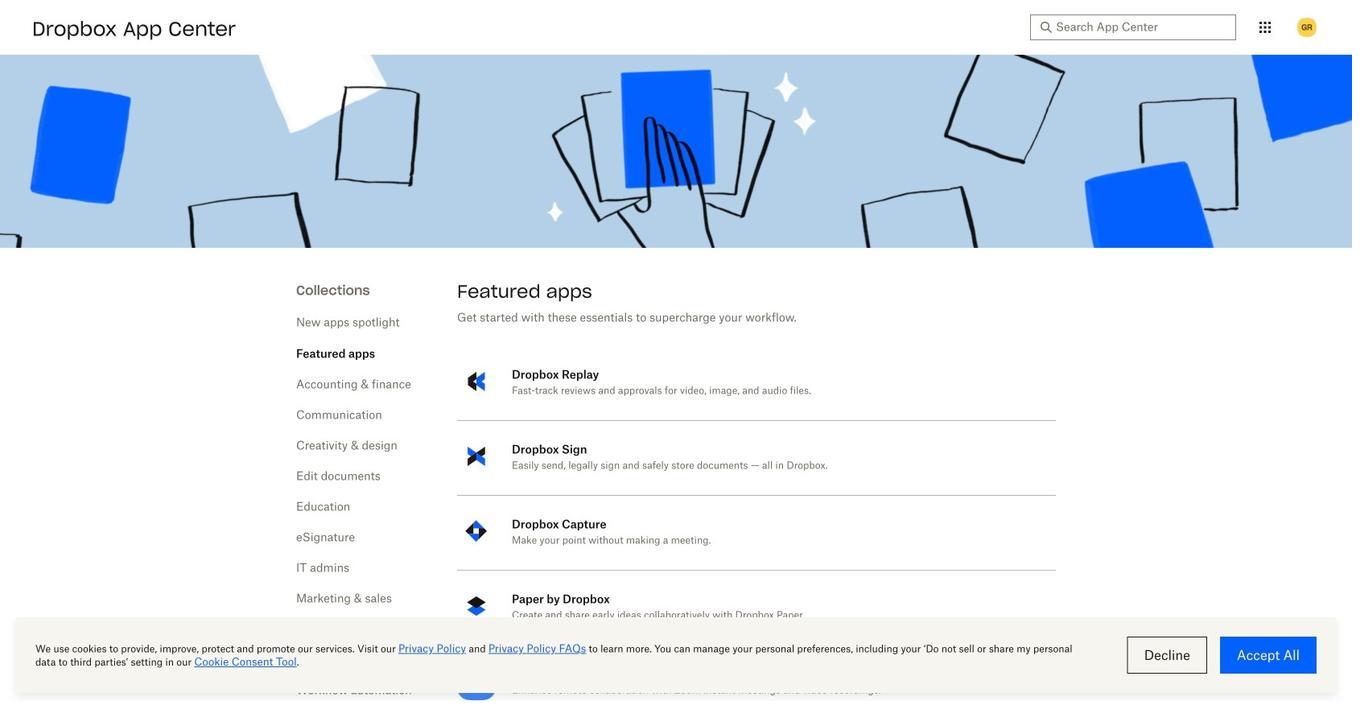 Task type: locate. For each thing, give the bounding box(es) containing it.
Search App Center text field
[[1056, 19, 1227, 36]]



Task type: vqa. For each thing, say whether or not it's contained in the screenshot.
Search App Center text field
yes



